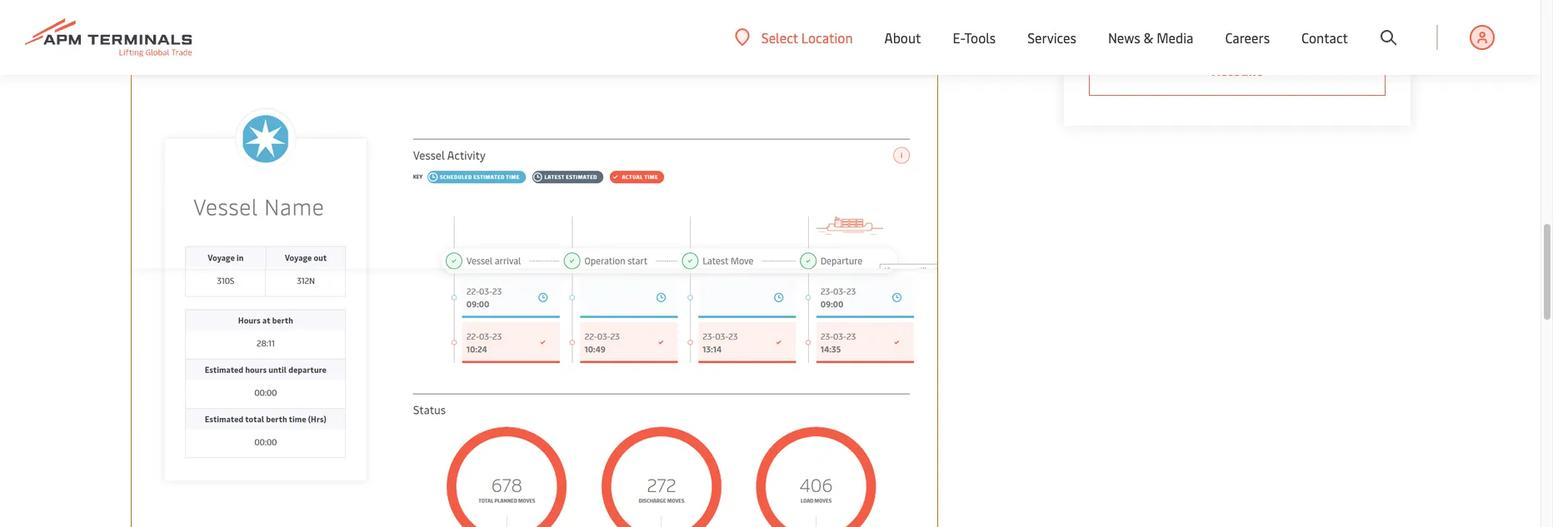 Task type: vqa. For each thing, say whether or not it's contained in the screenshot.
checkbox
no



Task type: locate. For each thing, give the bounding box(es) containing it.
create an apmterminals.com account
[[1149, 40, 1325, 79]]

services
[[1028, 28, 1077, 47]]

news & media
[[1108, 28, 1194, 47]]

services button
[[1028, 0, 1077, 75]]

news
[[1108, 28, 1141, 47]]

e-tools
[[953, 28, 996, 47]]

contact button
[[1302, 0, 1348, 75]]

select location
[[762, 28, 853, 46]]

create
[[1149, 40, 1190, 58]]

careers
[[1225, 28, 1270, 47]]

create an apmterminals.com account link
[[1089, 27, 1385, 96]]

news & media button
[[1108, 0, 1194, 75]]

e-tools button
[[953, 0, 996, 75]]

select
[[762, 28, 798, 46]]

apmterminals.com
[[1210, 40, 1325, 58]]



Task type: describe. For each thing, give the bounding box(es) containing it.
tools
[[965, 28, 996, 47]]

media
[[1157, 28, 1194, 47]]

an
[[1192, 40, 1207, 58]]

location
[[801, 28, 853, 46]]

contact
[[1302, 28, 1348, 47]]

careers button
[[1225, 0, 1270, 75]]

&
[[1144, 28, 1154, 47]]

e-
[[953, 28, 965, 47]]

select location button
[[735, 28, 853, 46]]

about
[[885, 28, 921, 47]]

about button
[[885, 0, 921, 75]]

account
[[1212, 61, 1262, 79]]



